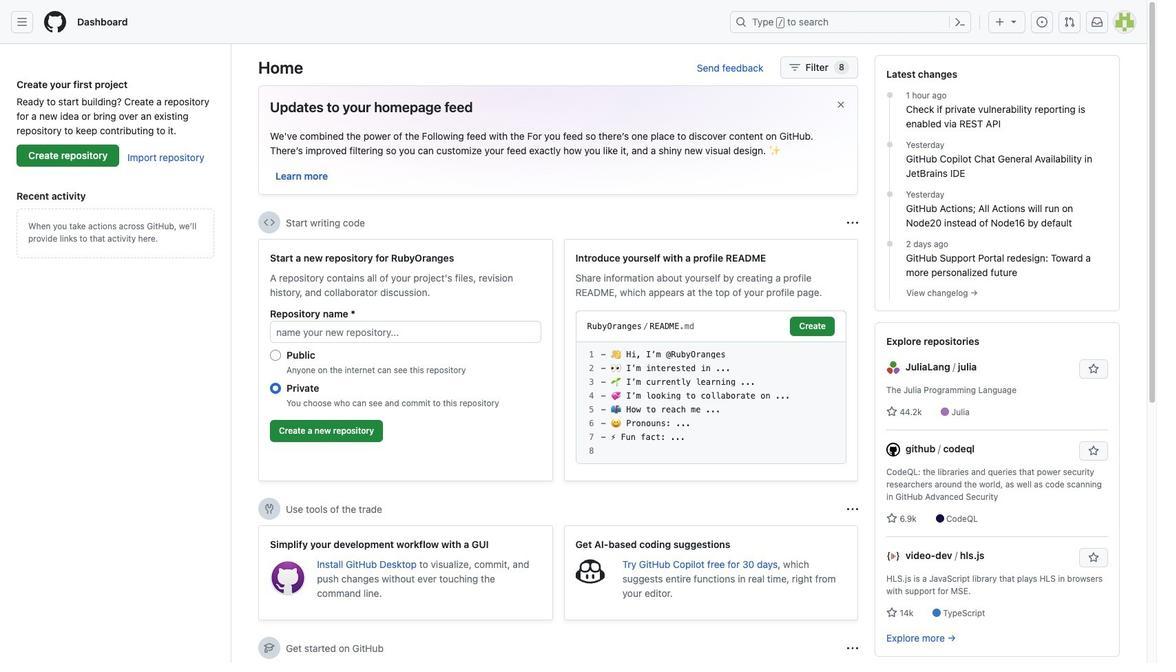 Task type: describe. For each thing, give the bounding box(es) containing it.
homepage image
[[44, 11, 66, 33]]

1 dot fill image from the top
[[884, 90, 895, 101]]

star image for @github profile icon
[[887, 513, 898, 524]]

none submit inside the introduce yourself with a profile readme element
[[791, 317, 835, 336]]

x image
[[836, 99, 847, 110]]

1 dot fill image from the top
[[884, 139, 895, 150]]

star image for @julialang profile image
[[887, 406, 898, 417]]

code image
[[264, 217, 275, 228]]

issue opened image
[[1037, 17, 1048, 28]]

@video-dev profile image
[[887, 550, 900, 564]]

star image
[[887, 608, 898, 619]]

introduce yourself with a profile readme element
[[564, 239, 858, 482]]

2 dot fill image from the top
[[884, 189, 895, 200]]

start a new repository element
[[258, 239, 553, 482]]

get ai-based coding suggestions element
[[564, 526, 858, 621]]



Task type: locate. For each thing, give the bounding box(es) containing it.
git pull request image
[[1064, 17, 1075, 28]]

dot fill image
[[884, 90, 895, 101], [884, 189, 895, 200]]

1 vertical spatial star image
[[887, 513, 898, 524]]

1 vertical spatial star this repository image
[[1088, 553, 1100, 564]]

1 vertical spatial dot fill image
[[884, 238, 895, 249]]

1 star this repository image from the top
[[1088, 446, 1100, 457]]

star this repository image
[[1088, 446, 1100, 457], [1088, 553, 1100, 564]]

why am i seeing this? image for the introduce yourself with a profile readme element
[[847, 217, 858, 228]]

why am i seeing this? image for get ai-based coding suggestions element
[[847, 504, 858, 515]]

why am i seeing this? image
[[847, 217, 858, 228], [847, 504, 858, 515]]

0 vertical spatial dot fill image
[[884, 139, 895, 150]]

2 dot fill image from the top
[[884, 238, 895, 249]]

star this repository image for @video-dev profile icon at right
[[1088, 553, 1100, 564]]

command palette image
[[955, 17, 966, 28]]

notifications image
[[1092, 17, 1103, 28]]

2 why am i seeing this? image from the top
[[847, 504, 858, 515]]

None radio
[[270, 350, 281, 361], [270, 383, 281, 394], [270, 350, 281, 361], [270, 383, 281, 394]]

2 star image from the top
[[887, 513, 898, 524]]

explore repositories navigation
[[875, 322, 1120, 657]]

1 star image from the top
[[887, 406, 898, 417]]

name your new repository... text field
[[270, 321, 541, 343]]

2 star this repository image from the top
[[1088, 553, 1100, 564]]

mortar board image
[[264, 643, 275, 654]]

1 why am i seeing this? image from the top
[[847, 217, 858, 228]]

star image up @video-dev profile icon at right
[[887, 513, 898, 524]]

triangle down image
[[1009, 16, 1020, 27]]

1 vertical spatial why am i seeing this? image
[[847, 504, 858, 515]]

dot fill image
[[884, 139, 895, 150], [884, 238, 895, 249]]

star this repository image
[[1088, 364, 1100, 375]]

star this repository image for @github profile icon
[[1088, 446, 1100, 457]]

star image up @github profile icon
[[887, 406, 898, 417]]

plus image
[[995, 17, 1006, 28]]

1 vertical spatial dot fill image
[[884, 189, 895, 200]]

0 vertical spatial why am i seeing this? image
[[847, 217, 858, 228]]

star image
[[887, 406, 898, 417], [887, 513, 898, 524]]

@github profile image
[[887, 443, 900, 457]]

0 vertical spatial dot fill image
[[884, 90, 895, 101]]

tools image
[[264, 504, 275, 515]]

None submit
[[791, 317, 835, 336]]

0 vertical spatial star this repository image
[[1088, 446, 1100, 457]]

filter image
[[789, 62, 800, 73]]

github desktop image
[[270, 560, 306, 596]]

explore element
[[875, 55, 1120, 663]]

why am i seeing this? image
[[847, 643, 858, 654]]

@julialang profile image
[[887, 361, 900, 375]]

simplify your development workflow with a gui element
[[258, 526, 553, 621]]

0 vertical spatial star image
[[887, 406, 898, 417]]



Task type: vqa. For each thing, say whether or not it's contained in the screenshot.
3rd View from the right
no



